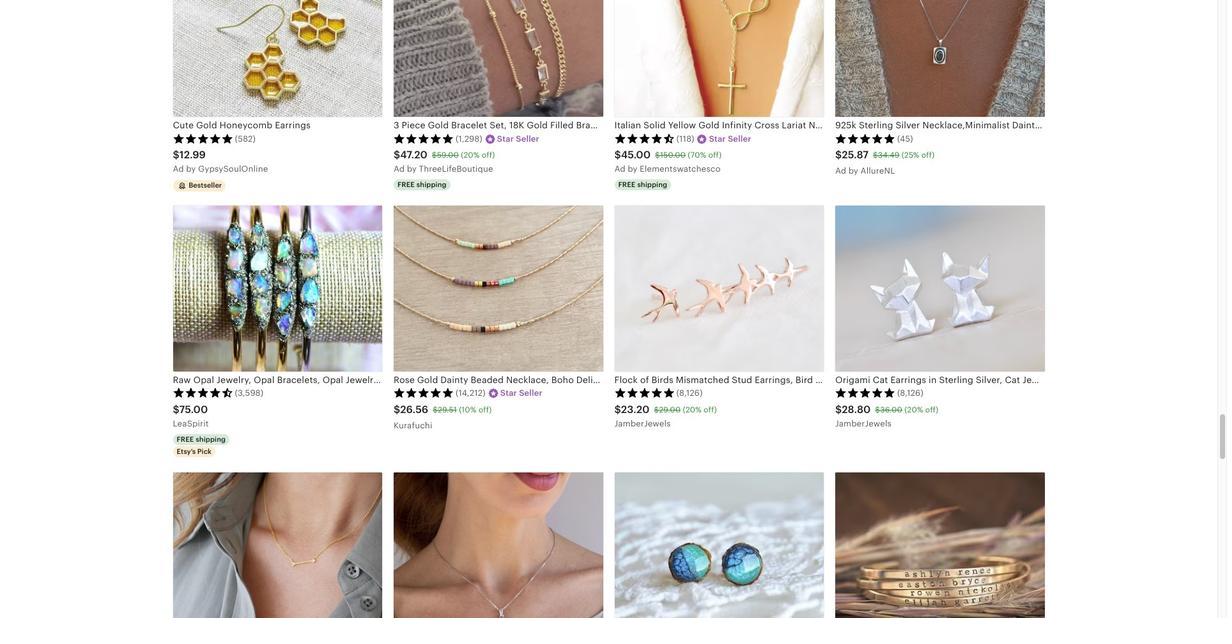 Task type: vqa. For each thing, say whether or not it's contained in the screenshot.
From
no



Task type: locate. For each thing, give the bounding box(es) containing it.
off) inside $ 25.87 $ 34.49 (25% off) a d b y allurenl
[[922, 151, 935, 160]]

seller
[[516, 134, 539, 144], [728, 134, 751, 144], [519, 389, 543, 398]]

(8,126)
[[677, 389, 703, 398], [897, 389, 923, 398]]

y
[[191, 164, 196, 174], [412, 164, 417, 174], [633, 164, 638, 174], [854, 166, 858, 176]]

d down the 47.20
[[399, 164, 405, 174]]

5 out of 5 stars image up 26.56
[[394, 388, 454, 398]]

34.49
[[878, 151, 900, 160]]

b down 25.87
[[849, 166, 854, 176]]

d down 25.87
[[841, 166, 846, 176]]

$ 12.99 a d b y gypsysoulonline
[[173, 149, 268, 174]]

a left threelifeboutique
[[394, 164, 399, 174]]

d inside $ 47.20 $ 59.00 (20% off) a d b y threelifeboutique
[[399, 164, 405, 174]]

flock of birds mismatched stud earrings, bird earrings, bird ear climber, birds ear climber, jamber jewels original image
[[615, 206, 824, 372]]

(20%
[[461, 151, 480, 160], [683, 406, 702, 415], [905, 406, 923, 415]]

0 horizontal spatial shipping
[[196, 436, 226, 443]]

jamberjewels inside "$ 28.80 $ 36.00 (20% off) jamberjewels"
[[835, 419, 892, 429]]

shades of blue ocean earrings, tiny blue and teal up cycled wood ear studs made from recycled tree branch with sterling silver posts jewelry image
[[615, 473, 824, 619]]

b down the 47.20
[[407, 164, 412, 174]]

2 free shipping from the left
[[618, 181, 667, 189]]

star
[[497, 134, 514, 144], [709, 134, 726, 144], [500, 389, 517, 398]]

off) inside "$ 28.80 $ 36.00 (20% off) jamberjewels"
[[925, 406, 939, 415]]

0 horizontal spatial free shipping
[[398, 181, 447, 189]]

(20% right 36.00
[[905, 406, 923, 415]]

(118)
[[677, 134, 694, 144]]

star seller for 45.00
[[709, 134, 751, 144]]

rose gold dainty beaded necklace, boho delicate minimalist jewelry short layering necklace, colorful simple minimal bridesmaids gift image
[[394, 206, 603, 372]]

off) inside "$ 45.00 $ 150.00 (70% off) a d b y elementswatchesco"
[[708, 151, 722, 160]]

$ 45.00 $ 150.00 (70% off) a d b y elementswatchesco
[[615, 149, 722, 174]]

star seller for 47.20
[[497, 134, 539, 144]]

jamberjewels down 28.80 at bottom right
[[835, 419, 892, 429]]

25.87
[[842, 149, 869, 161]]

0 horizontal spatial (20%
[[461, 151, 480, 160]]

5 out of 5 stars image
[[173, 133, 233, 144], [394, 133, 454, 144], [835, 133, 895, 144], [394, 388, 454, 398], [615, 388, 675, 398], [835, 388, 895, 398]]

y down the 47.20
[[412, 164, 417, 174]]

star seller right (118)
[[709, 134, 751, 144]]

seller for 47.20
[[516, 134, 539, 144]]

jamberjewels inside $ 23.20 $ 29.00 (20% off) jamberjewels
[[615, 419, 671, 429]]

bestseller
[[189, 182, 222, 189]]

5 out of 5 stars image for 47.20
[[394, 133, 454, 144]]

off) right 29.00
[[704, 406, 717, 415]]

2 horizontal spatial shipping
[[637, 181, 667, 189]]

gold
[[196, 120, 217, 131]]

star seller right (1,298)
[[497, 134, 539, 144]]

free shipping etsy's pick
[[177, 436, 226, 456]]

1 horizontal spatial (8,126)
[[897, 389, 923, 398]]

(10%
[[459, 406, 476, 415]]

a
[[173, 164, 179, 174], [394, 164, 399, 174], [615, 164, 620, 174], [835, 166, 841, 176]]

1 free shipping from the left
[[398, 181, 447, 189]]

$
[[173, 149, 179, 161], [394, 149, 400, 161], [615, 149, 621, 161], [835, 149, 842, 161], [432, 151, 437, 160], [655, 151, 660, 160], [873, 151, 878, 160], [173, 404, 179, 416], [394, 404, 400, 416], [615, 404, 621, 416], [835, 404, 842, 416], [433, 406, 438, 415], [654, 406, 659, 415], [875, 406, 880, 415]]

free shipping down 45.00
[[618, 181, 667, 189]]

y inside $ 47.20 $ 59.00 (20% off) a d b y threelifeboutique
[[412, 164, 417, 174]]

y for 45.00
[[633, 164, 638, 174]]

star right (1,298)
[[497, 134, 514, 144]]

$ right 45.00
[[655, 151, 660, 160]]

1 horizontal spatial free shipping
[[618, 181, 667, 189]]

(45)
[[897, 134, 913, 144]]

shipping inside free shipping etsy's pick
[[196, 436, 226, 443]]

1 vertical spatial 4.5 out of 5 stars image
[[173, 388, 233, 398]]

off)
[[482, 151, 495, 160], [708, 151, 722, 160], [922, 151, 935, 160], [479, 406, 492, 415], [704, 406, 717, 415], [925, 406, 939, 415]]

0 horizontal spatial 4.5 out of 5 stars image
[[173, 388, 233, 398]]

a left allurenl
[[835, 166, 841, 176]]

(70%
[[688, 151, 706, 160]]

off) right (10%
[[479, 406, 492, 415]]

$ 26.56 $ 29.51 (10% off) kurafuchi
[[394, 404, 492, 430]]

0 horizontal spatial jamberjewels
[[615, 419, 671, 429]]

b down 12.99 in the top of the page
[[186, 164, 192, 174]]

b for 25.87
[[849, 166, 854, 176]]

d inside "$ 45.00 $ 150.00 (70% off) a d b y elementswatchesco"
[[620, 164, 626, 174]]

1 horizontal spatial 4.5 out of 5 stars image
[[615, 133, 675, 144]]

off) inside $ 26.56 $ 29.51 (10% off) kurafuchi
[[479, 406, 492, 415]]

2 horizontal spatial free
[[618, 181, 636, 189]]

y down 25.87
[[854, 166, 858, 176]]

12.99
[[179, 149, 206, 161]]

off) for 26.56
[[479, 406, 492, 415]]

y inside "$ 45.00 $ 150.00 (70% off) a d b y elementswatchesco"
[[633, 164, 638, 174]]

star seller
[[497, 134, 539, 144], [709, 134, 751, 144], [500, 389, 543, 398]]

a for 47.20
[[394, 164, 399, 174]]

26.56
[[400, 404, 428, 416]]

(20% right 29.00
[[683, 406, 702, 415]]

75.00
[[179, 404, 208, 416]]

5 out of 5 stars image for 26.56
[[394, 388, 454, 398]]

leaspirit
[[173, 419, 209, 429]]

1 horizontal spatial jamberjewels
[[835, 419, 892, 429]]

0 horizontal spatial free
[[177, 436, 194, 443]]

(1,298)
[[456, 134, 482, 144]]

free down 45.00
[[618, 181, 636, 189]]

off) right 36.00
[[925, 406, 939, 415]]

y inside $ 12.99 a d b y gypsysoulonline
[[191, 164, 196, 174]]

5 out of 5 stars image up the 47.20
[[394, 133, 454, 144]]

5 out of 5 stars image for 25.87
[[835, 133, 895, 144]]

a inside "$ 45.00 $ 150.00 (70% off) a d b y elementswatchesco"
[[615, 164, 620, 174]]

star seller right '(14,212)'
[[500, 389, 543, 398]]

4.5 out of 5 stars image
[[615, 133, 675, 144], [173, 388, 233, 398]]

1 jamberjewels from the left
[[615, 419, 671, 429]]

1 horizontal spatial (20%
[[683, 406, 702, 415]]

honeycomb
[[220, 120, 272, 131]]

59.00
[[437, 151, 459, 160]]

b inside $ 25.87 $ 34.49 (25% off) a d b y allurenl
[[849, 166, 854, 176]]

seller right (1,298)
[[516, 134, 539, 144]]

5 out of 5 stars image up 28.80 at bottom right
[[835, 388, 895, 398]]

23.20
[[621, 404, 650, 416]]

jamberjewels
[[615, 419, 671, 429], [835, 419, 892, 429]]

free up etsy's
[[177, 436, 194, 443]]

shipping down "$ 45.00 $ 150.00 (70% off) a d b y elementswatchesco" at the top right of page
[[637, 181, 667, 189]]

star right (118)
[[709, 134, 726, 144]]

silver necklace with white opal pendant, 12 mm silver opal jewelry pendant, dainty necklace, opal necklace, birthstone jewelry image
[[394, 473, 603, 619]]

(14,212)
[[456, 389, 486, 398]]

seller right '(14,212)'
[[519, 389, 543, 398]]

0 horizontal spatial (8,126)
[[677, 389, 703, 398]]

d
[[178, 164, 184, 174], [399, 164, 405, 174], [620, 164, 626, 174], [841, 166, 846, 176]]

$ up leaspirit
[[173, 404, 179, 416]]

pick
[[197, 448, 212, 456]]

y for 25.87
[[854, 166, 858, 176]]

off) inside $ 23.20 $ 29.00 (20% off) jamberjewels
[[704, 406, 717, 415]]

off) right (70%
[[708, 151, 722, 160]]

earrings
[[275, 120, 311, 131]]

seller right (118)
[[728, 134, 751, 144]]

(20% down (1,298)
[[461, 151, 480, 160]]

off) for 45.00
[[708, 151, 722, 160]]

off) right (25%
[[922, 151, 935, 160]]

(8,126) for 28.80
[[897, 389, 923, 398]]

off) inside $ 47.20 $ 59.00 (20% off) a d b y threelifeboutique
[[482, 151, 495, 160]]

shipping down $ 47.20 $ 59.00 (20% off) a d b y threelifeboutique
[[417, 181, 447, 189]]

d for 25.87
[[841, 166, 846, 176]]

y down 12.99 in the top of the page
[[191, 164, 196, 174]]

a left elementswatchesco
[[615, 164, 620, 174]]

b inside $ 47.20 $ 59.00 (20% off) a d b y threelifeboutique
[[407, 164, 412, 174]]

(20% inside "$ 28.80 $ 36.00 (20% off) jamberjewels"
[[905, 406, 923, 415]]

off) for 28.80
[[925, 406, 939, 415]]

4.5 out of 5 stars image up 75.00
[[173, 388, 233, 398]]

a down cute
[[173, 164, 179, 174]]

2 (8,126) from the left
[[897, 389, 923, 398]]

2 jamberjewels from the left
[[835, 419, 892, 429]]

y inside $ 25.87 $ 34.49 (25% off) a d b y allurenl
[[854, 166, 858, 176]]

free shipping down the 47.20
[[398, 181, 447, 189]]

2 horizontal spatial (20%
[[905, 406, 923, 415]]

y down 45.00
[[633, 164, 638, 174]]

off) down (1,298)
[[482, 151, 495, 160]]

150.00
[[660, 151, 686, 160]]

d down 12.99 in the top of the page
[[178, 164, 184, 174]]

$ 28.80 $ 36.00 (20% off) jamberjewels
[[835, 404, 939, 429]]

$ 75.00 leaspirit
[[173, 404, 209, 429]]

shipping up pick
[[196, 436, 226, 443]]

a inside $ 47.20 $ 59.00 (20% off) a d b y threelifeboutique
[[394, 164, 399, 174]]

d for 47.20
[[399, 164, 405, 174]]

free
[[398, 181, 415, 189], [618, 181, 636, 189], [177, 436, 194, 443]]

a inside $ 25.87 $ 34.49 (25% off) a d b y allurenl
[[835, 166, 841, 176]]

$ up allurenl
[[873, 151, 878, 160]]

1 horizontal spatial shipping
[[417, 181, 447, 189]]

(20% for 47.20
[[461, 151, 480, 160]]

b
[[186, 164, 192, 174], [407, 164, 412, 174], [628, 164, 633, 174], [849, 166, 854, 176]]

b down 45.00
[[628, 164, 633, 174]]

1 (8,126) from the left
[[677, 389, 703, 398]]

1 horizontal spatial free
[[398, 181, 415, 189]]

free shipping for 45.00
[[618, 181, 667, 189]]

(20% inside $ 23.20 $ 29.00 (20% off) jamberjewels
[[683, 406, 702, 415]]

star for 45.00
[[709, 134, 726, 144]]

5 out of 5 stars image for 28.80
[[835, 388, 895, 398]]

$ right 26.56
[[433, 406, 438, 415]]

4.5 out of 5 stars image for a d
[[615, 133, 675, 144]]

free shipping
[[398, 181, 447, 189], [618, 181, 667, 189]]

jamberjewels down 23.20
[[615, 419, 671, 429]]

0 vertical spatial 4.5 out of 5 stars image
[[615, 133, 675, 144]]

(8,126) up 29.00
[[677, 389, 703, 398]]

free down the 47.20
[[398, 181, 415, 189]]

jamberjewels for 28.80
[[835, 419, 892, 429]]

4.5 out of 5 stars image up 45.00
[[615, 133, 675, 144]]

(8,126) up 36.00
[[897, 389, 923, 398]]

shipping
[[417, 181, 447, 189], [637, 181, 667, 189], [196, 436, 226, 443]]

free for 45.00
[[618, 181, 636, 189]]

d inside $ 25.87 $ 34.49 (25% off) a d b y allurenl
[[841, 166, 846, 176]]

kurafuchi
[[394, 421, 432, 430]]

5 out of 5 stars image up 23.20
[[615, 388, 675, 398]]

5 out of 5 stars image up 25.87
[[835, 133, 895, 144]]

b inside "$ 45.00 $ 150.00 (70% off) a d b y elementswatchesco"
[[628, 164, 633, 174]]

d down 45.00
[[620, 164, 626, 174]]

$ down cute
[[173, 149, 179, 161]]

d for 45.00
[[620, 164, 626, 174]]

(20% inside $ 47.20 $ 59.00 (20% off) a d b y threelifeboutique
[[461, 151, 480, 160]]



Task type: describe. For each thing, give the bounding box(es) containing it.
$ left 34.49
[[835, 149, 842, 161]]

$ left 36.00
[[835, 404, 842, 416]]

off) for 23.20
[[704, 406, 717, 415]]

raw opal jewelry, opal bracelets, opal jewelry, october birthstone, october opal, birthday gift for october, opal birthstone gift image
[[173, 206, 382, 372]]

personalized name bracelet | new mom gift | custom name jewelry | push gift | skinny cuff | christmas gift image
[[835, 473, 1045, 619]]

gold arrow necklace | gold | sideways arrow necklace image
[[173, 473, 382, 619]]

off) for 25.87
[[922, 151, 935, 160]]

gypsysoulonline
[[198, 164, 268, 174]]

italian solid yellow gold infinity cross lariat necklace | christian necklace| gifts for mom | pendant necklaces | nana gift | gifts for her image
[[615, 0, 824, 117]]

off) for 47.20
[[482, 151, 495, 160]]

free inside free shipping etsy's pick
[[177, 436, 194, 443]]

(3,598)
[[235, 389, 263, 398]]

$ inside $ 12.99 a d b y gypsysoulonline
[[173, 149, 179, 161]]

(25%
[[902, 151, 919, 160]]

etsy's
[[177, 448, 196, 456]]

29.51
[[438, 406, 457, 415]]

d inside $ 12.99 a d b y gypsysoulonline
[[178, 164, 184, 174]]

cute
[[173, 120, 194, 131]]

star right '(14,212)'
[[500, 389, 517, 398]]

5 out of 5 stars image down gold
[[173, 133, 233, 144]]

3 piece gold bracelet set, 18k gold filled bracelet set, layered bracelet, everyday bracelet set, hypoallergenic bracelet set christmas gift image
[[394, 0, 603, 117]]

29.00
[[659, 406, 681, 415]]

origami cat earrings in sterling silver, cat jewelry, fox earrings, cat earrings, silver cat earrings, origami animal jewelry, jamber jewels image
[[835, 206, 1045, 372]]

elementswatchesco
[[640, 164, 721, 174]]

36.00
[[880, 406, 902, 415]]

(582)
[[235, 134, 256, 144]]

45.00
[[621, 149, 651, 161]]

jamberjewels for 23.20
[[615, 419, 671, 429]]

925k sterling silver necklace,minimalist dainty green pendant necklace,women jewelleries, layered silver chain for women,gifts for her image
[[835, 0, 1045, 117]]

$ left 29.00
[[615, 404, 621, 416]]

cute gold honeycomb earrings
[[173, 120, 311, 131]]

a for 25.87
[[835, 166, 841, 176]]

(20% for 28.80
[[905, 406, 923, 415]]

free shipping for 47.20
[[398, 181, 447, 189]]

free for 47.20
[[398, 181, 415, 189]]

seller for 45.00
[[728, 134, 751, 144]]

shipping for 45.00
[[637, 181, 667, 189]]

allurenl
[[861, 166, 895, 176]]

$ right the 47.20
[[432, 151, 437, 160]]

$ 25.87 $ 34.49 (25% off) a d b y allurenl
[[835, 149, 935, 176]]

y for 47.20
[[412, 164, 417, 174]]

(8,126) for 23.20
[[677, 389, 703, 398]]

a for 45.00
[[615, 164, 620, 174]]

$ up kurafuchi
[[394, 404, 400, 416]]

(20% for 23.20
[[683, 406, 702, 415]]

$ right 28.80 at bottom right
[[875, 406, 880, 415]]

4.5 out of 5 stars image for leaspirit
[[173, 388, 233, 398]]

5 out of 5 stars image for 23.20
[[615, 388, 675, 398]]

$ left 150.00
[[615, 149, 621, 161]]

28.80
[[842, 404, 871, 416]]

47.20
[[400, 149, 427, 161]]

cute gold honeycomb earrings image
[[173, 0, 382, 117]]

$ left 59.00
[[394, 149, 400, 161]]

$ 47.20 $ 59.00 (20% off) a d b y threelifeboutique
[[394, 149, 495, 174]]

$ inside the $ 75.00 leaspirit
[[173, 404, 179, 416]]

b inside $ 12.99 a d b y gypsysoulonline
[[186, 164, 192, 174]]

shipping for 47.20
[[417, 181, 447, 189]]

threelifeboutique
[[419, 164, 493, 174]]

star for 47.20
[[497, 134, 514, 144]]

b for 45.00
[[628, 164, 633, 174]]

$ 23.20 $ 29.00 (20% off) jamberjewels
[[615, 404, 717, 429]]

b for 47.20
[[407, 164, 412, 174]]

$ right 23.20
[[654, 406, 659, 415]]

a inside $ 12.99 a d b y gypsysoulonline
[[173, 164, 179, 174]]



